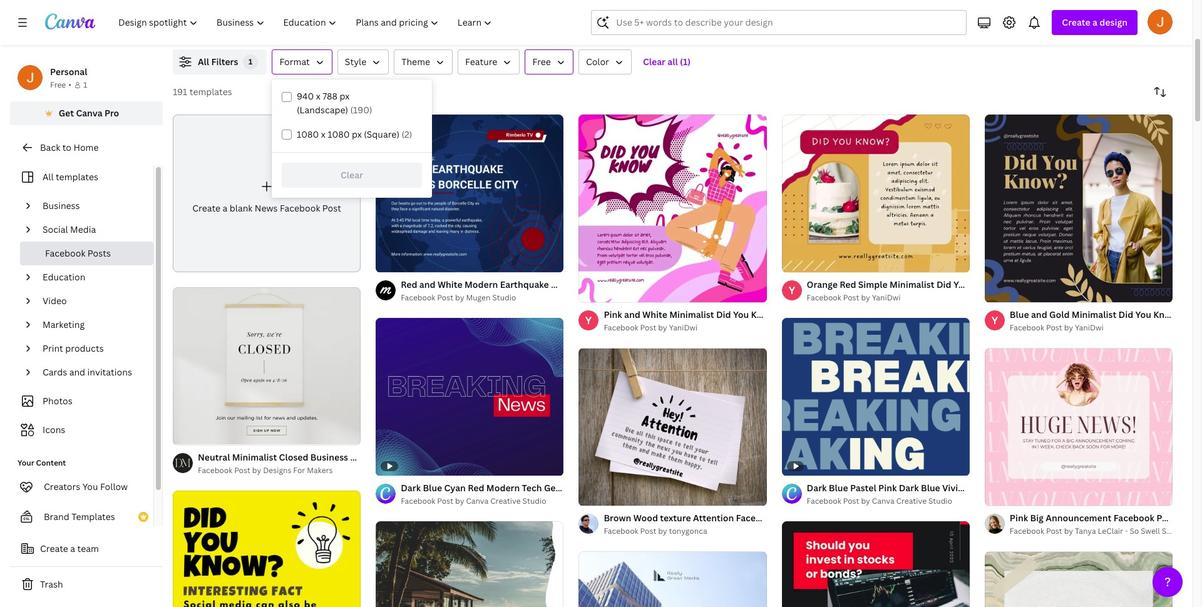 Task type: locate. For each thing, give the bounding box(es) containing it.
modern left tech
[[486, 482, 520, 494]]

theme button
[[394, 49, 453, 75]]

0 vertical spatial templates
[[190, 86, 232, 98]]

0 horizontal spatial templates
[[56, 171, 98, 183]]

pink inside pink big announcement facebook post facebook post by tanya leclair - so swell studio
[[1010, 512, 1028, 524]]

dark blue cyan red modern tech general news facebook post facebook post by canva creative studio
[[401, 482, 667, 507]]

0 vertical spatial pink
[[604, 309, 622, 321]]

studio inside 'link'
[[929, 496, 953, 507]]

pink for pink and white minimalist did you know facebook post
[[604, 309, 622, 321]]

and for blue
[[1031, 309, 1048, 321]]

modern up mugen
[[465, 279, 498, 291]]

post inside blue and gold minimalist did you know faceb facebook post by yanidwi
[[1046, 323, 1063, 333]]

print products link
[[38, 337, 146, 361]]

1 vertical spatial a
[[223, 202, 228, 214]]

facebook posts
[[45, 247, 111, 259]]

1 horizontal spatial all
[[198, 56, 209, 68]]

did inside orange red simple minimalist did you know facebook post facebook post by yanidwi
[[937, 279, 952, 291]]

create inside create a blank news facebook post element
[[192, 202, 221, 214]]

yanidwi image
[[782, 281, 802, 301]]

green marble paper tape important notice facebook post image
[[985, 552, 1173, 607]]

1 yanidwi image from the left
[[579, 311, 599, 331]]

modern
[[465, 279, 498, 291], [486, 482, 520, 494]]

0 horizontal spatial yanidwi
[[669, 323, 698, 333]]

and inside 'link'
[[69, 366, 85, 378]]

1 horizontal spatial yanidwi image
[[985, 311, 1005, 331]]

know inside orange red simple minimalist did you know facebook post facebook post by yanidwi
[[972, 279, 995, 291]]

0 horizontal spatial create
[[40, 543, 68, 555]]

facebook post by canva creative studio link for modern
[[401, 495, 564, 508]]

creative inside dark blue cyan red modern tech general news facebook post facebook post by canva creative studio
[[490, 496, 521, 507]]

pink
[[604, 309, 622, 321], [1010, 512, 1028, 524]]

free for free •
[[50, 80, 66, 90]]

x inside the 940 x 788 px (landscape) (190)
[[316, 90, 320, 102]]

facebook post by tanya leclair - so swell studio link
[[1010, 526, 1186, 538]]

1 horizontal spatial 1
[[249, 56, 253, 67]]

general
[[544, 482, 578, 494]]

0 vertical spatial all
[[198, 56, 209, 68]]

did inside blue and gold minimalist did you know faceb facebook post by yanidwi
[[1119, 309, 1134, 321]]

create left blank
[[192, 202, 221, 214]]

x for 1080
[[321, 128, 326, 140]]

0 vertical spatial modern
[[465, 279, 498, 291]]

facebook inside blue and gold minimalist did you know faceb facebook post by yanidwi
[[1010, 323, 1045, 333]]

news inside the red and white modern earthquake news facebook post facebook post by mugen studio
[[551, 279, 574, 291]]

minimalist for gold
[[1072, 309, 1117, 321]]

1 right filters
[[249, 56, 253, 67]]

2 vertical spatial news
[[580, 482, 603, 494]]

cards and invitations
[[43, 366, 132, 378]]

0 horizontal spatial a
[[70, 543, 75, 555]]

templates inside all templates link
[[56, 171, 98, 183]]

and inside blue and gold minimalist did you know faceb facebook post by yanidwi
[[1031, 309, 1048, 321]]

studio inside pink big announcement facebook post facebook post by tanya leclair - so swell studio
[[1162, 526, 1186, 537]]

x for 788
[[316, 90, 320, 102]]

news right general at left bottom
[[580, 482, 603, 494]]

940
[[297, 90, 314, 102]]

and for pink
[[624, 309, 640, 321]]

1 vertical spatial news
[[551, 279, 574, 291]]

0 vertical spatial free
[[533, 56, 551, 68]]

0 vertical spatial create
[[1062, 16, 1091, 28]]

Search search field
[[616, 11, 959, 34]]

by inside dark blue cyan red modern tech general news facebook post facebook post by canva creative studio
[[455, 496, 464, 507]]

media
[[70, 224, 96, 235]]

free •
[[50, 80, 71, 90]]

theme
[[402, 56, 430, 68]]

2 horizontal spatial canva
[[872, 496, 895, 507]]

1 horizontal spatial clear
[[643, 56, 666, 68]]

pink inside the pink and white minimalist did you know facebook post facebook post by yanidwi
[[604, 309, 622, 321]]

video link
[[38, 289, 146, 313]]

canva inside dark blue cyan red modern tech general news facebook post facebook post by canva creative studio
[[466, 496, 489, 507]]

did for white
[[716, 309, 731, 321]]

1 creative from the left
[[490, 496, 521, 507]]

0 horizontal spatial facebook post by yanidwi link
[[604, 322, 767, 335]]

2 horizontal spatial know
[[1154, 309, 1177, 321]]

2 vertical spatial a
[[70, 543, 75, 555]]

white for minimalist
[[643, 309, 667, 321]]

all filters
[[198, 56, 238, 68]]

px inside the 940 x 788 px (landscape) (190)
[[340, 90, 350, 102]]

1 horizontal spatial pink
[[1010, 512, 1028, 524]]

blue and gold minimalist did you know faceb link
[[1010, 308, 1202, 322]]

0 horizontal spatial y link
[[579, 311, 599, 331]]

x left 788
[[316, 90, 320, 102]]

1 horizontal spatial facebook post by canva creative studio link
[[807, 495, 970, 508]]

free inside button
[[533, 56, 551, 68]]

None search field
[[591, 10, 967, 35]]

closed
[[279, 451, 308, 463]]

create a blank news facebook post
[[192, 202, 341, 214]]

all
[[198, 56, 209, 68], [43, 171, 54, 183]]

and inside the pink and white minimalist did you know facebook post facebook post by yanidwi
[[624, 309, 640, 321]]

a left design
[[1093, 16, 1098, 28]]

1 facebook post by canva creative studio link from the left
[[401, 495, 564, 508]]

create inside create a design dropdown button
[[1062, 16, 1091, 28]]

x down '(landscape)'
[[321, 128, 326, 140]]

1 right •
[[83, 80, 87, 90]]

yanidwi element for blue
[[985, 311, 1005, 331]]

yanidwi image
[[579, 311, 599, 331], [985, 311, 1005, 331]]

white inside the red and white modern earthquake news facebook post facebook post by mugen studio
[[438, 279, 463, 291]]

neutral minimalist closed business facebook post facebook post by designs for makers
[[198, 451, 412, 476]]

1 vertical spatial modern
[[486, 482, 520, 494]]

canva
[[76, 107, 102, 119], [466, 496, 489, 507], [872, 496, 895, 507]]

templates down back to home
[[56, 171, 98, 183]]

1 vertical spatial pink
[[1010, 512, 1028, 524]]

create inside the create a team button
[[40, 543, 68, 555]]

0 horizontal spatial 1080
[[297, 128, 319, 140]]

by inside pink big announcement facebook post facebook post by tanya leclair - so swell studio
[[1064, 526, 1073, 537]]

create
[[1062, 16, 1091, 28], [192, 202, 221, 214], [40, 543, 68, 555]]

1 horizontal spatial business
[[311, 451, 348, 463]]

1 horizontal spatial free
[[533, 56, 551, 68]]

you inside the pink and white minimalist did you know facebook post facebook post by yanidwi
[[733, 309, 749, 321]]

feature
[[465, 56, 497, 68]]

pink and white minimalist did you know facebook post link
[[604, 308, 839, 322]]

2 horizontal spatial red
[[840, 279, 856, 291]]

canva inside get canva pro button
[[76, 107, 102, 119]]

0 horizontal spatial x
[[316, 90, 320, 102]]

design
[[1100, 16, 1128, 28]]

1 horizontal spatial creative
[[897, 496, 927, 507]]

2 yanidwi image from the left
[[985, 311, 1005, 331]]

yanidwi inside orange red simple minimalist did you know facebook post facebook post by yanidwi
[[872, 293, 901, 303]]

a inside dropdown button
[[1093, 16, 1098, 28]]

dark
[[401, 482, 421, 494]]

1 vertical spatial blue
[[423, 482, 442, 494]]

1 horizontal spatial yanidwi
[[872, 293, 901, 303]]

0 vertical spatial a
[[1093, 16, 1098, 28]]

0 vertical spatial x
[[316, 90, 320, 102]]

0 horizontal spatial news
[[255, 202, 278, 214]]

yellow did you know interesting fact facebook post image
[[173, 491, 361, 607]]

gold
[[1050, 309, 1070, 321]]

facebook post by yanidwi link
[[807, 292, 970, 304], [604, 322, 767, 335], [1010, 322, 1173, 335]]

0 horizontal spatial free
[[50, 80, 66, 90]]

1 horizontal spatial know
[[972, 279, 995, 291]]

1 vertical spatial px
[[352, 128, 362, 140]]

191
[[173, 86, 187, 98]]

•
[[68, 80, 71, 90]]

1 1080 from the left
[[297, 128, 319, 140]]

0 vertical spatial white
[[438, 279, 463, 291]]

news inside dark blue cyan red modern tech general news facebook post facebook post by canva creative studio
[[580, 482, 603, 494]]

1 horizontal spatial did
[[937, 279, 952, 291]]

1
[[249, 56, 253, 67], [83, 80, 87, 90]]

news facebook posts templates image
[[906, 0, 1173, 34]]

clear for clear
[[341, 169, 363, 181]]

2 horizontal spatial did
[[1119, 309, 1134, 321]]

blue right the dark
[[423, 482, 442, 494]]

2 vertical spatial create
[[40, 543, 68, 555]]

2 horizontal spatial y link
[[985, 311, 1005, 331]]

1 horizontal spatial white
[[643, 309, 667, 321]]

news right blank
[[255, 202, 278, 214]]

black modern invest in stocks or bonds news facebook post template image
[[782, 522, 970, 607]]

px down (190)
[[352, 128, 362, 140]]

free left •
[[50, 80, 66, 90]]

1 horizontal spatial canva
[[466, 496, 489, 507]]

home
[[74, 142, 99, 153]]

2 horizontal spatial yanidwi
[[1075, 323, 1104, 333]]

white inside the pink and white minimalist did you know facebook post facebook post by yanidwi
[[643, 309, 667, 321]]

1 horizontal spatial create
[[192, 202, 221, 214]]

1 vertical spatial all
[[43, 171, 54, 183]]

0 horizontal spatial yanidwi image
[[579, 311, 599, 331]]

2 facebook post by canva creative studio link from the left
[[807, 495, 970, 508]]

did for simple
[[937, 279, 952, 291]]

you
[[954, 279, 970, 291], [733, 309, 749, 321], [1136, 309, 1152, 321], [82, 481, 98, 493]]

photos link
[[18, 390, 146, 413]]

brown wood texture attention facebook post facebook post by tonygonca
[[604, 512, 798, 537]]

yanidwi element
[[782, 281, 802, 301], [579, 311, 599, 331], [985, 311, 1005, 331]]

0 horizontal spatial did
[[716, 309, 731, 321]]

2 horizontal spatial yanidwi element
[[985, 311, 1005, 331]]

1 horizontal spatial facebook post by yanidwi link
[[807, 292, 970, 304]]

yanidwi down pink and white minimalist did you know facebook post link
[[669, 323, 698, 333]]

1 horizontal spatial px
[[352, 128, 362, 140]]

clear left all
[[643, 56, 666, 68]]

1 vertical spatial x
[[321, 128, 326, 140]]

news right earthquake
[[551, 279, 574, 291]]

jeremy miller image
[[1148, 9, 1173, 34]]

a for design
[[1093, 16, 1098, 28]]

0 horizontal spatial business
[[43, 200, 80, 212]]

follow
[[100, 481, 128, 493]]

a left team at the left bottom
[[70, 543, 75, 555]]

you inside blue and gold minimalist did you know faceb facebook post by yanidwi
[[1136, 309, 1152, 321]]

format button
[[272, 49, 332, 75]]

pink and white minimalist did you know facebook post image
[[579, 115, 767, 303]]

0 horizontal spatial canva
[[76, 107, 102, 119]]

did inside the pink and white minimalist did you know facebook post facebook post by yanidwi
[[716, 309, 731, 321]]

for
[[293, 465, 305, 476]]

1 horizontal spatial blue
[[1010, 309, 1029, 321]]

1 vertical spatial templates
[[56, 171, 98, 183]]

business up social
[[43, 200, 80, 212]]

red and white creative microblog breaking news facebook post image
[[579, 552, 767, 607]]

post inside "facebook post by canva creative studio" 'link'
[[843, 496, 860, 507]]

you inside orange red simple minimalist did you know facebook post facebook post by yanidwi
[[954, 279, 970, 291]]

2 horizontal spatial a
[[1093, 16, 1098, 28]]

0 horizontal spatial all
[[43, 171, 54, 183]]

(2)
[[402, 128, 412, 140]]

0 vertical spatial clear
[[643, 56, 666, 68]]

cyan
[[444, 482, 466, 494]]

leclair
[[1098, 526, 1124, 537]]

facebook post by canva creative studio link
[[401, 495, 564, 508], [807, 495, 970, 508]]

all for all templates
[[43, 171, 54, 183]]

0 horizontal spatial know
[[751, 309, 775, 321]]

a for blank
[[223, 202, 228, 214]]

all templates link
[[18, 165, 146, 189]]

cards and invitations link
[[38, 361, 146, 385]]

blue and gold minimalist did you know facebook post image
[[985, 115, 1173, 303]]

yanidwi inside the pink and white minimalist did you know facebook post facebook post by yanidwi
[[669, 323, 698, 333]]

to
[[62, 142, 71, 153]]

did
[[937, 279, 952, 291], [716, 309, 731, 321], [1119, 309, 1134, 321]]

post inside create a blank news facebook post element
[[322, 202, 341, 214]]

1 horizontal spatial 1080
[[328, 128, 350, 140]]

know inside blue and gold minimalist did you know faceb facebook post by yanidwi
[[1154, 309, 1177, 321]]

1 vertical spatial clear
[[341, 169, 363, 181]]

a
[[1093, 16, 1098, 28], [223, 202, 228, 214], [70, 543, 75, 555]]

create left design
[[1062, 16, 1091, 28]]

texture
[[660, 512, 691, 524]]

y link for blue and gold minimalist did you know faceb
[[985, 311, 1005, 331]]

2 horizontal spatial facebook post by yanidwi link
[[1010, 322, 1173, 335]]

px for (square)
[[352, 128, 362, 140]]

neutral
[[198, 451, 230, 463]]

1 horizontal spatial y link
[[782, 281, 802, 301]]

0 horizontal spatial 1
[[83, 80, 87, 90]]

free right 'feature' button
[[533, 56, 551, 68]]

0 horizontal spatial pink
[[604, 309, 622, 321]]

style
[[345, 56, 367, 68]]

so
[[1130, 526, 1139, 537]]

clear all (1)
[[643, 56, 691, 68]]

business up makers
[[311, 451, 348, 463]]

px right 788
[[340, 90, 350, 102]]

2 horizontal spatial news
[[580, 482, 603, 494]]

neutral minimalist closed business facebook post image
[[173, 287, 361, 445]]

you for gold
[[1136, 309, 1152, 321]]

social
[[43, 224, 68, 235]]

minimalist inside orange red simple minimalist did you know facebook post facebook post by yanidwi
[[890, 279, 935, 291]]

1 vertical spatial create
[[192, 202, 221, 214]]

know inside the pink and white minimalist did you know facebook post facebook post by yanidwi
[[751, 309, 775, 321]]

0 horizontal spatial px
[[340, 90, 350, 102]]

icons
[[43, 424, 65, 436]]

1 vertical spatial 1
[[83, 80, 87, 90]]

0 horizontal spatial facebook post by canva creative studio link
[[401, 495, 564, 508]]

a inside button
[[70, 543, 75, 555]]

and inside the red and white modern earthquake news facebook post facebook post by mugen studio
[[419, 279, 436, 291]]

creators
[[44, 481, 80, 493]]

facebook
[[280, 202, 320, 214], [45, 247, 85, 259], [576, 279, 617, 291], [997, 279, 1038, 291], [401, 293, 435, 303], [807, 293, 842, 303], [777, 309, 818, 321], [604, 323, 639, 333], [1010, 323, 1045, 333], [350, 451, 391, 463], [198, 465, 232, 476], [605, 482, 646, 494], [401, 496, 435, 507], [807, 496, 842, 507], [736, 512, 777, 524], [1114, 512, 1155, 524], [604, 526, 639, 537], [1010, 526, 1045, 537]]

feature button
[[458, 49, 520, 75]]

cards
[[43, 366, 67, 378]]

facebook post by tonygonca link
[[604, 526, 767, 538]]

templates right 191
[[190, 86, 232, 98]]

facebook post by yanidwi link for white
[[604, 322, 767, 335]]

minimalist inside blue and gold minimalist did you know faceb facebook post by yanidwi
[[1072, 309, 1117, 321]]

1 vertical spatial white
[[643, 309, 667, 321]]

0 vertical spatial news
[[255, 202, 278, 214]]

pink big announcement facebook post image
[[985, 349, 1173, 506]]

yanidwi down simple
[[872, 293, 901, 303]]

a for team
[[70, 543, 75, 555]]

attention
[[693, 512, 734, 524]]

0 horizontal spatial blue
[[423, 482, 442, 494]]

trash
[[40, 579, 63, 591]]

1 horizontal spatial a
[[223, 202, 228, 214]]

clear button
[[282, 163, 422, 188]]

0 vertical spatial px
[[340, 90, 350, 102]]

0 horizontal spatial white
[[438, 279, 463, 291]]

0 horizontal spatial yanidwi element
[[579, 311, 599, 331]]

Sort by button
[[1148, 80, 1173, 105]]

blue left gold
[[1010, 309, 1029, 321]]

1 horizontal spatial templates
[[190, 86, 232, 98]]

1 horizontal spatial red
[[468, 482, 484, 494]]

all down back
[[43, 171, 54, 183]]

templates
[[190, 86, 232, 98], [56, 171, 98, 183]]

top level navigation element
[[110, 10, 503, 35]]

facebook post by yanidwi link for gold
[[1010, 322, 1173, 335]]

color
[[586, 56, 609, 68]]

1 horizontal spatial news
[[551, 279, 574, 291]]

0 horizontal spatial red
[[401, 279, 417, 291]]

0 horizontal spatial clear
[[341, 169, 363, 181]]

blue
[[1010, 309, 1029, 321], [423, 482, 442, 494]]

x
[[316, 90, 320, 102], [321, 128, 326, 140]]

blue inside blue and gold minimalist did you know faceb facebook post by yanidwi
[[1010, 309, 1029, 321]]

0 horizontal spatial creative
[[490, 496, 521, 507]]

yanidwi
[[872, 293, 901, 303], [669, 323, 698, 333], [1075, 323, 1104, 333]]

print products
[[43, 343, 104, 354]]

1 vertical spatial free
[[50, 80, 66, 90]]

by inside the red and white modern earthquake news facebook post facebook post by mugen studio
[[455, 293, 464, 303]]

and for red
[[419, 279, 436, 291]]

yanidwi down the blue and gold minimalist did you know faceb link
[[1075, 323, 1104, 333]]

1 horizontal spatial x
[[321, 128, 326, 140]]

2 horizontal spatial create
[[1062, 16, 1091, 28]]

orange red simple minimalist did you know facebook post image
[[782, 115, 970, 272]]

a left blank
[[223, 202, 228, 214]]

all left filters
[[198, 56, 209, 68]]

create for create a team
[[40, 543, 68, 555]]

icons link
[[18, 418, 146, 442]]

1 horizontal spatial yanidwi element
[[782, 281, 802, 301]]

0 vertical spatial blue
[[1010, 309, 1029, 321]]

1 vertical spatial business
[[311, 451, 348, 463]]

create down brand
[[40, 543, 68, 555]]

tech
[[522, 482, 542, 494]]

minimalist
[[890, 279, 935, 291], [670, 309, 714, 321], [1072, 309, 1117, 321], [232, 451, 277, 463]]

business link
[[38, 194, 146, 218]]

creative
[[490, 496, 521, 507], [897, 496, 927, 507]]

clear down 1080 x 1080 px (square) (2)
[[341, 169, 363, 181]]

minimalist inside the pink and white minimalist did you know facebook post facebook post by yanidwi
[[670, 309, 714, 321]]



Task type: vqa. For each thing, say whether or not it's contained in the screenshot.
News
yes



Task type: describe. For each thing, give the bounding box(es) containing it.
brand
[[44, 511, 69, 523]]

-
[[1125, 526, 1128, 537]]

blue inside dark blue cyan red modern tech general news facebook post facebook post by canva creative studio
[[423, 482, 442, 494]]

designs
[[263, 465, 291, 476]]

red and white modern earthquake news facebook post image
[[376, 115, 564, 272]]

swell
[[1141, 526, 1160, 537]]

simple
[[858, 279, 888, 291]]

and for cards
[[69, 366, 85, 378]]

posts
[[88, 247, 111, 259]]

products
[[65, 343, 104, 354]]

minimalist inside neutral minimalist closed business facebook post facebook post by designs for makers
[[232, 451, 277, 463]]

back to home link
[[10, 135, 163, 160]]

education
[[43, 271, 85, 283]]

create a blank news facebook post element
[[173, 115, 361, 272]]

wood
[[634, 512, 658, 524]]

by inside orange red simple minimalist did you know facebook post facebook post by yanidwi
[[861, 293, 870, 303]]

create a design
[[1062, 16, 1128, 28]]

brown
[[604, 512, 631, 524]]

yanidwi inside blue and gold minimalist did you know faceb facebook post by yanidwi
[[1075, 323, 1104, 333]]

back
[[40, 142, 60, 153]]

red and white modern earthquake news facebook post facebook post by mugen studio
[[401, 279, 638, 303]]

788
[[323, 90, 338, 102]]

yanidwi element for orange
[[782, 281, 802, 301]]

create for create a design
[[1062, 16, 1091, 28]]

create a blank news facebook post link
[[173, 115, 361, 272]]

all templates
[[43, 171, 98, 183]]

free for free
[[533, 56, 551, 68]]

minimalist for white
[[670, 309, 714, 321]]

blue and gold minimalist did you know faceb facebook post by yanidwi
[[1010, 309, 1202, 333]]

yanidwi image for pink
[[579, 311, 599, 331]]

minimalist for simple
[[890, 279, 935, 291]]

brown wood texture attention facebook post link
[[604, 512, 798, 526]]

0 vertical spatial 1
[[249, 56, 253, 67]]

marketing
[[43, 319, 85, 331]]

facebook post by canva creative studio link for minimalist
[[807, 495, 970, 508]]

style button
[[337, 49, 389, 75]]

facebook post by yanidwi link for simple
[[807, 292, 970, 304]]

back to home
[[40, 142, 99, 153]]

social media link
[[38, 218, 146, 242]]

studio inside dark blue cyan red modern tech general news facebook post facebook post by canva creative studio
[[523, 496, 546, 507]]

create a design button
[[1052, 10, 1138, 35]]

by inside the pink and white minimalist did you know facebook post facebook post by yanidwi
[[658, 323, 667, 333]]

black white rustic photo minimalist editorial facebook post image
[[376, 522, 564, 607]]

creators you follow
[[44, 481, 128, 493]]

templates for 191 templates
[[190, 86, 232, 98]]

clear all (1) button
[[637, 49, 697, 75]]

by inside brown wood texture attention facebook post facebook post by tonygonca
[[658, 526, 667, 537]]

orange red simple minimalist did you know facebook post facebook post by yanidwi
[[807, 279, 1059, 303]]

big
[[1030, 512, 1044, 524]]

faceb
[[1179, 309, 1202, 321]]

brand templates
[[44, 511, 115, 523]]

white for modern
[[438, 279, 463, 291]]

yanidwi element for pink
[[579, 311, 599, 331]]

team
[[77, 543, 99, 555]]

yanidwi for simple
[[872, 293, 901, 303]]

2 1080 from the left
[[328, 128, 350, 140]]

modern inside the red and white modern earthquake news facebook post facebook post by mugen studio
[[465, 279, 498, 291]]

1 filter options selected element
[[243, 54, 258, 70]]

filters
[[211, 56, 238, 68]]

your content
[[18, 458, 66, 468]]

(1)
[[680, 56, 691, 68]]

pink and white minimalist did you know facebook post facebook post by yanidwi
[[604, 309, 839, 333]]

pink big announcement facebook post facebook post by tanya leclair - so swell studio
[[1010, 512, 1186, 537]]

px for (landscape)
[[340, 90, 350, 102]]

tanya
[[1075, 526, 1096, 537]]

1080 x 1080 px (square) (2)
[[297, 128, 412, 140]]

facebook post by designs for makers link
[[198, 465, 361, 477]]

know for blue and gold minimalist did you know faceb
[[1154, 309, 1177, 321]]

red inside orange red simple minimalist did you know facebook post facebook post by yanidwi
[[840, 279, 856, 291]]

y link for pink and white minimalist did you know facebook post
[[579, 311, 599, 331]]

you for simple
[[954, 279, 970, 291]]

create for create a blank news facebook post
[[192, 202, 221, 214]]

yanidwi image for blue
[[985, 311, 1005, 331]]

get canva pro
[[59, 107, 119, 119]]

you for white
[[733, 309, 749, 321]]

business inside neutral minimalist closed business facebook post facebook post by designs for makers
[[311, 451, 348, 463]]

940 x 788 px (landscape) (190)
[[297, 90, 372, 116]]

know for pink and white minimalist did you know facebook post
[[751, 309, 775, 321]]

know for orange red simple minimalist did you know facebook post
[[972, 279, 995, 291]]

education link
[[38, 266, 146, 289]]

brand templates link
[[10, 505, 153, 530]]

clear for clear all (1)
[[643, 56, 666, 68]]

orange red simple minimalist did you know facebook post link
[[807, 278, 1059, 292]]

canva inside "facebook post by canva creative studio" 'link'
[[872, 496, 895, 507]]

all for all filters
[[198, 56, 209, 68]]

social media
[[43, 224, 96, 235]]

modern inside dark blue cyan red modern tech general news facebook post facebook post by canva creative studio
[[486, 482, 520, 494]]

your
[[18, 458, 34, 468]]

get
[[59, 107, 74, 119]]

get canva pro button
[[10, 101, 163, 125]]

tonygonca
[[669, 526, 707, 537]]

facebook post by mugen studio link
[[401, 292, 564, 304]]

photos
[[43, 395, 72, 407]]

did for gold
[[1119, 309, 1134, 321]]

format
[[280, 56, 310, 68]]

y link for orange red simple minimalist did you know facebook post
[[782, 281, 802, 301]]

color button
[[579, 49, 632, 75]]

by inside blue and gold minimalist did you know faceb facebook post by yanidwi
[[1064, 323, 1073, 333]]

dark blue cyan red modern tech general news facebook post link
[[401, 481, 667, 495]]

pink for pink big announcement facebook post
[[1010, 512, 1028, 524]]

mugen
[[466, 293, 491, 303]]

all
[[668, 56, 678, 68]]

yanidwi for white
[[669, 323, 698, 333]]

video
[[43, 295, 67, 307]]

red inside the red and white modern earthquake news facebook post facebook post by mugen studio
[[401, 279, 417, 291]]

pro
[[105, 107, 119, 119]]

red inside dark blue cyan red modern tech general news facebook post facebook post by canva creative studio
[[468, 482, 484, 494]]

marketing link
[[38, 313, 146, 337]]

orange
[[807, 279, 838, 291]]

print
[[43, 343, 63, 354]]

studio inside the red and white modern earthquake news facebook post facebook post by mugen studio
[[492, 293, 516, 303]]

(landscape)
[[297, 104, 348, 116]]

neutral minimalist closed business facebook post link
[[198, 451, 412, 465]]

0 vertical spatial business
[[43, 200, 80, 212]]

by inside neutral minimalist closed business facebook post facebook post by designs for makers
[[252, 465, 261, 476]]

red and white modern earthquake news facebook post link
[[401, 278, 638, 292]]

free button
[[525, 49, 574, 75]]

templates for all templates
[[56, 171, 98, 183]]

personal
[[50, 66, 87, 78]]

pink big announcement facebook post link
[[1010, 512, 1176, 526]]

2 creative from the left
[[897, 496, 927, 507]]

makers
[[307, 465, 333, 476]]

brown wood texture attention facebook post image
[[579, 349, 767, 506]]



